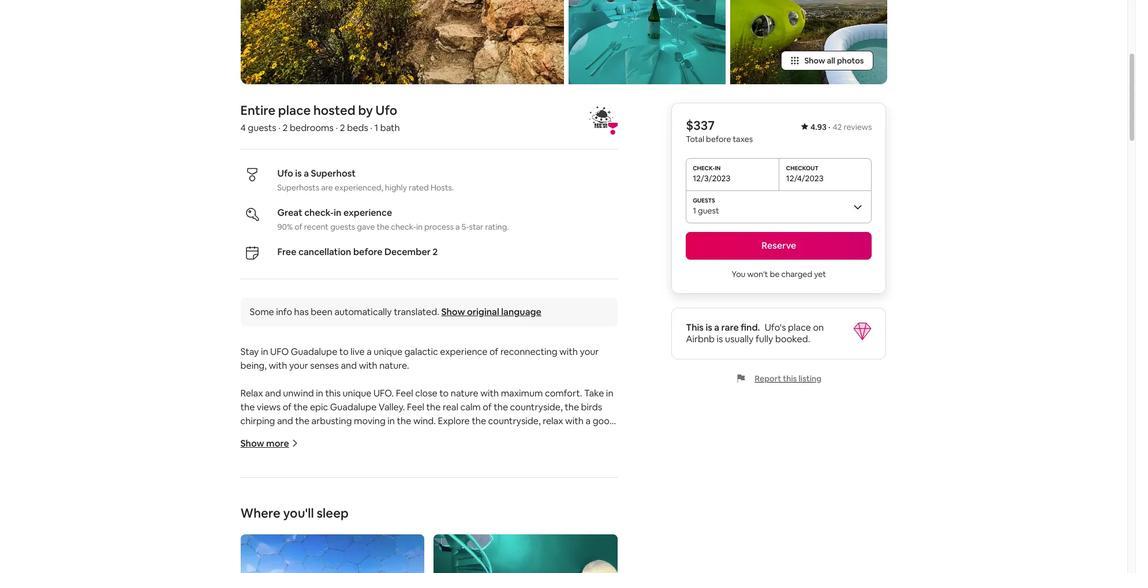 Task type: describe. For each thing, give the bounding box(es) containing it.
with down ufo
[[269, 360, 287, 372]]

in up epic
[[316, 387, 323, 399]]

stay in ufo guadalupe to live a unique galactic experience of reconnecting with your being, with your senses and with nature.
[[240, 346, 601, 372]]

more
[[266, 437, 289, 450]]

is left equipped on the bottom
[[319, 470, 325, 483]]

1 vertical spatial check-
[[391, 222, 416, 232]]

with right reconnecting
[[559, 346, 578, 358]]

stay
[[463, 470, 480, 483]]

of inside 'great check-in experience 90% of recent guests gave the check-in process a 5-star rating.'
[[295, 222, 302, 232]]

has:
[[548, 470, 565, 483]]

booked.
[[775, 333, 810, 345]]

of up view
[[342, 498, 351, 510]]

3 · from the left
[[370, 122, 372, 134]]

highly
[[385, 182, 407, 193]]

this is a rare find.
[[686, 321, 760, 334]]

degrees
[[474, 498, 509, 510]]

are
[[321, 182, 333, 193]]

it
[[540, 470, 546, 483]]

4
[[240, 122, 246, 134]]

bedrooms
[[290, 122, 334, 134]]

automatically
[[334, 306, 392, 318]]

1 vertical spatial feel
[[407, 401, 424, 413]]

nature.
[[379, 360, 409, 372]]

and down the chirping
[[266, 429, 282, 441]]

2 · from the left
[[336, 122, 338, 134]]

4 · from the left
[[828, 122, 830, 132]]

hosts.
[[431, 182, 454, 193]]

in right take
[[606, 387, 613, 399]]

real
[[443, 401, 458, 413]]

guadalupe up its
[[270, 470, 317, 483]]

fully
[[756, 333, 773, 345]]

bedroom 1 image
[[240, 534, 424, 573]]

- unique in its kind view of the valley of guadalupe 360 degrees - 1 bed with panoramic view of the valley - 16 windows with a different landscape - dining room, kitchen, dining tables and heated jacuzzi.
[[240, 498, 509, 552]]

epic
[[310, 401, 328, 413]]

is right this
[[706, 321, 712, 334]]

so
[[370, 470, 380, 483]]

and up views
[[265, 387, 281, 399]]

of up valley
[[397, 498, 405, 510]]

by ufo
[[358, 102, 397, 118]]

this inside relax and unwind in this unique ufo. feel close to nature with maximum comfort. take in the views of the epic guadalupe valley. feel the real calm of the countryside, the birds chirping and the arbusting moving in the wind. explore the countryside, relax with a good book, and medite.
[[325, 387, 341, 399]]

find.
[[741, 321, 760, 334]]

where
[[240, 505, 280, 521]]

be
[[770, 269, 780, 279]]

with up "calm"
[[480, 387, 499, 399]]

views
[[257, 401, 281, 413]]

in down experienced,
[[334, 207, 341, 219]]

in inside the stay in ufo guadalupe to live a unique galactic experience of reconnecting with your being, with your senses and with nature.
[[261, 346, 268, 358]]

recent
[[304, 222, 329, 232]]

the down unwind
[[294, 401, 308, 413]]

valley
[[387, 512, 411, 524]]

$337 total before taxes
[[686, 117, 753, 144]]

3 - from the top
[[240, 526, 244, 538]]

landscape
[[363, 526, 407, 538]]

1 guest button
[[686, 190, 872, 223]]

listing
[[799, 373, 822, 384]]

90%
[[277, 222, 293, 232]]

1 inside - unique in its kind view of the valley of guadalupe 360 degrees - 1 bed with panoramic view of the valley - 16 windows with a different landscape - dining room, kitchen, dining tables and heated jacuzzi.
[[246, 512, 250, 524]]

bedroom 2 image
[[434, 534, 618, 573]]

experience inside the stay in ufo guadalupe to live a unique galactic experience of reconnecting with your being, with your senses and with nature.
[[440, 346, 488, 358]]

unwind
[[283, 387, 314, 399]]

unique
[[246, 498, 276, 510]]

reviews
[[844, 122, 872, 132]]

4.93 · 42 reviews
[[811, 122, 872, 132]]

being,
[[240, 360, 267, 372]]

ufo's
[[765, 321, 786, 334]]

1 · from the left
[[278, 122, 281, 134]]

bed
[[252, 512, 269, 524]]

jacuzzi.
[[444, 540, 478, 552]]

maximum
[[501, 387, 543, 399]]

ufo
[[277, 167, 293, 179]]

charged
[[781, 269, 812, 279]]

windows
[[257, 526, 295, 538]]

in down valley.
[[388, 415, 395, 427]]

some info has been automatically translated. show original language
[[250, 306, 541, 318]]

close
[[415, 387, 437, 399]]

nature
[[451, 387, 478, 399]]

2 horizontal spatial to
[[482, 470, 492, 483]]

ufo
[[270, 346, 289, 358]]

4 - from the top
[[240, 540, 244, 552]]

this
[[686, 321, 704, 334]]

a inside 'great check-in experience 90% of recent guests gave the check-in process a 5-star rating.'
[[455, 222, 460, 232]]

tables
[[366, 540, 392, 552]]

guena guadalupe is equipped so you can enjoy your stay to the fullest, it has:
[[240, 470, 565, 483]]

info
[[276, 306, 292, 318]]

view
[[319, 498, 340, 510]]

chirping
[[240, 415, 275, 427]]

yet
[[814, 269, 826, 279]]

free cancellation before december 2
[[277, 246, 438, 258]]

the down comfort. at the bottom
[[565, 401, 579, 413]]

0 vertical spatial feel
[[396, 387, 413, 399]]

guena
[[240, 470, 268, 483]]

star
[[469, 222, 483, 232]]

1 guest
[[693, 205, 719, 216]]

where you'll sleep
[[240, 505, 349, 521]]

unique inside relax and unwind in this unique ufo. feel close to nature with maximum comfort. take in the views of the epic guadalupe valley. feel the real calm of the countryside, the birds chirping and the arbusting moving in the wind. explore the countryside, relax with a good book, and medite.
[[343, 387, 371, 399]]

a inside relax and unwind in this unique ufo. feel close to nature with maximum comfort. take in the views of the epic guadalupe valley. feel the real calm of the countryside, the birds chirping and the arbusting moving in the wind. explore the countryside, relax with a good book, and medite.
[[586, 415, 591, 427]]

won't
[[747, 269, 768, 279]]

1 horizontal spatial 2
[[340, 122, 345, 134]]

a inside - unique in its kind view of the valley of guadalupe 360 degrees - 1 bed with panoramic view of the valley - 16 windows with a different landscape - dining room, kitchen, dining tables and heated jacuzzi.
[[317, 526, 322, 538]]

ufo is a superhost superhosts are experienced, highly rated hosts.
[[277, 167, 454, 193]]

comfort.
[[545, 387, 582, 399]]

explore
[[438, 415, 470, 427]]

1 - from the top
[[240, 498, 244, 510]]

language
[[501, 306, 541, 318]]

0 vertical spatial countryside,
[[510, 401, 563, 413]]

with right relax
[[565, 415, 584, 427]]

of right "calm"
[[483, 401, 492, 413]]

report
[[755, 373, 781, 384]]

rating.
[[485, 222, 509, 232]]

4.93
[[811, 122, 827, 132]]

1 vertical spatial show
[[441, 306, 465, 318]]

where you'll sleep region
[[236, 505, 622, 573]]

bath
[[380, 122, 400, 134]]

is inside ufo is a superhost superhosts are experienced, highly rated hosts.
[[295, 167, 302, 179]]

of down unwind
[[283, 401, 292, 413]]

sleep
[[317, 505, 349, 521]]

take
[[584, 387, 604, 399]]

photos
[[837, 55, 864, 66]]

relax
[[543, 415, 563, 427]]

before for free
[[353, 246, 383, 258]]



Task type: locate. For each thing, give the bounding box(es) containing it.
2 horizontal spatial 2
[[433, 246, 438, 258]]

0 horizontal spatial to
[[339, 346, 349, 358]]

show left original
[[441, 306, 465, 318]]

2 vertical spatial show
[[240, 437, 264, 450]]

1 left guest
[[693, 205, 696, 216]]

16
[[246, 526, 255, 538]]

1 left bed
[[246, 512, 250, 524]]

2 vertical spatial to
[[482, 470, 492, 483]]

equipped
[[327, 470, 368, 483]]

2 left bedrooms
[[283, 122, 288, 134]]

your
[[580, 346, 599, 358], [289, 360, 308, 372], [442, 470, 461, 483]]

is right ufo
[[295, 167, 302, 179]]

reserve button
[[686, 232, 872, 260]]

taxes
[[733, 134, 753, 144]]

1 vertical spatial experience
[[440, 346, 488, 358]]

0 vertical spatial before
[[706, 134, 731, 144]]

ufo.
[[373, 387, 394, 399]]

0 vertical spatial show
[[804, 55, 825, 66]]

rare
[[721, 321, 739, 334]]

before for $337
[[706, 134, 731, 144]]

the up view
[[353, 498, 368, 510]]

0 vertical spatial to
[[339, 346, 349, 358]]

the down the maximum
[[494, 401, 508, 413]]

-
[[240, 498, 244, 510], [240, 512, 244, 524], [240, 526, 244, 538], [240, 540, 244, 552]]

with down 'live'
[[359, 360, 377, 372]]

0 vertical spatial your
[[580, 346, 599, 358]]

place for entire
[[278, 102, 311, 118]]

1 horizontal spatial to
[[439, 387, 449, 399]]

1 vertical spatial unique
[[343, 387, 371, 399]]

1 horizontal spatial check-
[[391, 222, 416, 232]]

2 - from the top
[[240, 512, 244, 524]]

show all photos
[[804, 55, 864, 66]]

the right the gave on the left of page
[[377, 222, 389, 232]]

report this listing button
[[736, 373, 822, 384]]

before inside $337 total before taxes
[[706, 134, 731, 144]]

before down $337
[[706, 134, 731, 144]]

show more
[[240, 437, 289, 450]]

unique up nature.
[[374, 346, 402, 358]]

guests down entire
[[248, 122, 276, 134]]

and up medite.
[[277, 415, 293, 427]]

you'll
[[283, 505, 314, 521]]

0 vertical spatial place
[[278, 102, 311, 118]]

kind
[[299, 498, 317, 510]]

has
[[294, 306, 309, 318]]

you
[[732, 269, 746, 279]]

place
[[278, 102, 311, 118], [788, 321, 811, 334]]

place up bedrooms
[[278, 102, 311, 118]]

5-
[[462, 222, 469, 232]]

place left the on at the right bottom
[[788, 321, 811, 334]]

in right stay
[[261, 346, 268, 358]]

the left fullest,
[[494, 470, 508, 483]]

with down the panoramic
[[297, 526, 315, 538]]

ufo guadalupe image 3 image
[[568, 0, 725, 84]]

· right beds
[[370, 122, 372, 134]]

a right 'live'
[[367, 346, 372, 358]]

guadalupe inside - unique in its kind view of the valley of guadalupe 360 degrees - 1 bed with panoramic view of the valley - 16 windows with a different landscape - dining room, kitchen, dining tables and heated jacuzzi.
[[408, 498, 454, 510]]

relax
[[240, 387, 263, 399]]

the down "valley"
[[371, 512, 385, 524]]

1 horizontal spatial 1
[[374, 122, 378, 134]]

1 horizontal spatial your
[[442, 470, 461, 483]]

before down the gave on the left of page
[[353, 246, 383, 258]]

dining
[[246, 540, 273, 552]]

wind.
[[413, 415, 436, 427]]

0 horizontal spatial your
[[289, 360, 308, 372]]

a up "superhosts"
[[304, 167, 309, 179]]

a inside ufo is a superhost superhosts are experienced, highly rated hosts.
[[304, 167, 309, 179]]

to
[[339, 346, 349, 358], [439, 387, 449, 399], [482, 470, 492, 483]]

and inside the stay in ufo guadalupe to live a unique galactic experience of reconnecting with your being, with your senses and with nature.
[[341, 360, 357, 372]]

the up medite.
[[295, 415, 309, 427]]

original
[[467, 306, 499, 318]]

0 horizontal spatial place
[[278, 102, 311, 118]]

guests left the gave on the left of page
[[330, 222, 355, 232]]

·
[[278, 122, 281, 134], [336, 122, 338, 134], [370, 122, 372, 134], [828, 122, 830, 132]]

senses
[[310, 360, 339, 372]]

rated
[[409, 182, 429, 193]]

2 down process
[[433, 246, 438, 258]]

in inside - unique in its kind view of the valley of guadalupe 360 degrees - 1 bed with panoramic view of the valley - 16 windows with a different landscape - dining room, kitchen, dining tables and heated jacuzzi.
[[278, 498, 285, 510]]

1 vertical spatial to
[[439, 387, 449, 399]]

check- up the recent
[[304, 207, 334, 219]]

enjoy
[[417, 470, 440, 483]]

guests
[[248, 122, 276, 134], [330, 222, 355, 232]]

0 vertical spatial this
[[783, 373, 797, 384]]

1 horizontal spatial unique
[[374, 346, 402, 358]]

and inside - unique in its kind view of the valley of guadalupe 360 degrees - 1 bed with panoramic view of the valley - 16 windows with a different landscape - dining room, kitchen, dining tables and heated jacuzzi.
[[394, 540, 410, 552]]

good
[[593, 415, 615, 427]]

of
[[295, 222, 302, 232], [490, 346, 498, 358], [283, 401, 292, 413], [483, 401, 492, 413], [342, 498, 351, 510], [397, 498, 405, 510], [360, 512, 369, 524]]

cancellation
[[298, 246, 351, 258]]

with up windows
[[271, 512, 289, 524]]

all
[[827, 55, 835, 66]]

ufo guadalupe image 1 image
[[240, 0, 564, 84]]

place for ufo's
[[788, 321, 811, 334]]

entire
[[240, 102, 275, 118]]

guadalupe up senses
[[291, 346, 337, 358]]

different
[[324, 526, 361, 538]]

ufo is a superhost. learn more about ufo. image
[[585, 103, 618, 135], [585, 103, 618, 135]]

to inside the stay in ufo guadalupe to live a unique galactic experience of reconnecting with your being, with your senses and with nature.
[[339, 346, 349, 358]]

your left "stay"
[[442, 470, 461, 483]]

- left the 16
[[240, 526, 244, 538]]

relax and unwind in this unique ufo. feel close to nature with maximum comfort. take in the views of the epic guadalupe valley. feel the real calm of the countryside, the birds chirping and the arbusting moving in the wind. explore the countryside, relax with a good book, and medite.
[[240, 387, 617, 441]]

the down "calm"
[[472, 415, 486, 427]]

show all photos button
[[781, 51, 873, 70]]

is inside ufo's place on airbnb is usually fully booked.
[[717, 333, 723, 345]]

show inside button
[[804, 55, 825, 66]]

experience up nature
[[440, 346, 488, 358]]

valley.
[[379, 401, 405, 413]]

book,
[[240, 429, 264, 441]]

2 vertical spatial your
[[442, 470, 461, 483]]

1 horizontal spatial show
[[441, 306, 465, 318]]

0 horizontal spatial check-
[[304, 207, 334, 219]]

of right view
[[360, 512, 369, 524]]

moving
[[354, 415, 386, 427]]

a down 'birds'
[[586, 415, 591, 427]]

of left reconnecting
[[490, 346, 498, 358]]

reserve
[[762, 239, 796, 252]]

in left its
[[278, 498, 285, 510]]

- left bed
[[240, 512, 244, 524]]

show more button
[[240, 437, 298, 450]]

a up kitchen,
[[317, 526, 322, 538]]

the down close
[[426, 401, 441, 413]]

experienced,
[[335, 182, 383, 193]]

superhosts
[[277, 182, 319, 193]]

1 inside popup button
[[693, 205, 696, 216]]

process
[[424, 222, 454, 232]]

in
[[334, 207, 341, 219], [416, 222, 423, 232], [261, 346, 268, 358], [316, 387, 323, 399], [606, 387, 613, 399], [388, 415, 395, 427], [278, 498, 285, 510]]

0 vertical spatial guests
[[248, 122, 276, 134]]

1 horizontal spatial place
[[788, 321, 811, 334]]

show
[[804, 55, 825, 66], [441, 306, 465, 318], [240, 437, 264, 450]]

a left the rare
[[714, 321, 719, 334]]

and down 'live'
[[341, 360, 357, 372]]

2 vertical spatial 1
[[246, 512, 250, 524]]

check- up december
[[391, 222, 416, 232]]

1 horizontal spatial before
[[706, 134, 731, 144]]

0 horizontal spatial before
[[353, 246, 383, 258]]

unique left the ufo.
[[343, 387, 371, 399]]

12/3/2023
[[693, 173, 731, 183]]

experience inside 'great check-in experience 90% of recent guests gave the check-in process a 5-star rating.'
[[343, 207, 392, 219]]

and down the landscape
[[394, 540, 410, 552]]

unique inside the stay in ufo guadalupe to live a unique galactic experience of reconnecting with your being, with your senses and with nature.
[[374, 346, 402, 358]]

0 horizontal spatial show
[[240, 437, 264, 450]]

1 left bath
[[374, 122, 378, 134]]

you
[[382, 470, 398, 483]]

unique
[[374, 346, 402, 358], [343, 387, 371, 399]]

guadalupe inside the stay in ufo guadalupe to live a unique galactic experience of reconnecting with your being, with your senses and with nature.
[[291, 346, 337, 358]]

fullest,
[[510, 470, 538, 483]]

the inside 'great check-in experience 90% of recent guests gave the check-in process a 5-star rating.'
[[377, 222, 389, 232]]

0 horizontal spatial experience
[[343, 207, 392, 219]]

this left listing
[[783, 373, 797, 384]]

in left process
[[416, 222, 423, 232]]

the down relax
[[240, 401, 255, 413]]

show down the chirping
[[240, 437, 264, 450]]

0 horizontal spatial unique
[[343, 387, 371, 399]]

free
[[277, 246, 296, 258]]

to right "stay"
[[482, 470, 492, 483]]

1 vertical spatial guests
[[330, 222, 355, 232]]

show for show all photos
[[804, 55, 825, 66]]

guests inside entire place hosted by ufo 4 guests · 2 bedrooms · 2 beds · 1 bath
[[248, 122, 276, 134]]

before
[[706, 134, 731, 144], [353, 246, 383, 258]]

superhost
[[311, 167, 356, 179]]

0 vertical spatial 1
[[374, 122, 378, 134]]

0 horizontal spatial 1
[[246, 512, 250, 524]]

been
[[311, 306, 332, 318]]

2 horizontal spatial 1
[[693, 205, 696, 216]]

place inside ufo's place on airbnb is usually fully booked.
[[788, 321, 811, 334]]

show left all
[[804, 55, 825, 66]]

panoramic
[[291, 512, 336, 524]]

heated
[[412, 540, 442, 552]]

1 vertical spatial 1
[[693, 205, 696, 216]]

show for show more
[[240, 437, 264, 450]]

1 horizontal spatial this
[[783, 373, 797, 384]]

translated.
[[394, 306, 439, 318]]

guadalupe inside relax and unwind in this unique ufo. feel close to nature with maximum comfort. take in the views of the epic guadalupe valley. feel the real calm of the countryside, the birds chirping and the arbusting moving in the wind. explore the countryside, relax with a good book, and medite.
[[330, 401, 377, 413]]

1 inside entire place hosted by ufo 4 guests · 2 bedrooms · 2 beds · 1 bath
[[374, 122, 378, 134]]

to up real
[[439, 387, 449, 399]]

feel up wind.
[[407, 401, 424, 413]]

your left senses
[[289, 360, 308, 372]]

0 horizontal spatial this
[[325, 387, 341, 399]]

great check-in experience 90% of recent guests gave the check-in process a 5-star rating.
[[277, 207, 509, 232]]

· left bedrooms
[[278, 122, 281, 134]]

place inside entire place hosted by ufo 4 guests · 2 bedrooms · 2 beds · 1 bath
[[278, 102, 311, 118]]

check-
[[304, 207, 334, 219], [391, 222, 416, 232]]

- left dining
[[240, 540, 244, 552]]

usually
[[725, 333, 754, 345]]

1 vertical spatial countryside,
[[488, 415, 541, 427]]

0 horizontal spatial guests
[[248, 122, 276, 134]]

great
[[277, 207, 302, 219]]

2 horizontal spatial your
[[580, 346, 599, 358]]

2 horizontal spatial show
[[804, 55, 825, 66]]

2 left beds
[[340, 122, 345, 134]]

some
[[250, 306, 274, 318]]

december
[[384, 246, 431, 258]]

guadalupe down enjoy on the bottom of the page
[[408, 498, 454, 510]]

a inside the stay in ufo guadalupe to live a unique galactic experience of reconnecting with your being, with your senses and with nature.
[[367, 346, 372, 358]]

1 horizontal spatial experience
[[440, 346, 488, 358]]

feel up valley.
[[396, 387, 413, 399]]

guadalupe up moving
[[330, 401, 377, 413]]

0 vertical spatial check-
[[304, 207, 334, 219]]

of right the '90%'
[[295, 222, 302, 232]]

0 horizontal spatial 2
[[283, 122, 288, 134]]

1 vertical spatial this
[[325, 387, 341, 399]]

to left 'live'
[[339, 346, 349, 358]]

your up take
[[580, 346, 599, 358]]

and
[[341, 360, 357, 372], [265, 387, 281, 399], [277, 415, 293, 427], [266, 429, 282, 441], [394, 540, 410, 552]]

calm
[[460, 401, 481, 413]]

valley
[[370, 498, 395, 510]]

1 vertical spatial before
[[353, 246, 383, 258]]

guests inside 'great check-in experience 90% of recent guests gave the check-in process a 5-star rating.'
[[330, 222, 355, 232]]

· left 42
[[828, 122, 830, 132]]

ufo guadalupe image 5 image
[[730, 0, 887, 84]]

0 vertical spatial unique
[[374, 346, 402, 358]]

1 horizontal spatial guests
[[330, 222, 355, 232]]

stay
[[240, 346, 259, 358]]

· down hosted
[[336, 122, 338, 134]]

a left 5- at top left
[[455, 222, 460, 232]]

is left usually
[[717, 333, 723, 345]]

dining
[[338, 540, 364, 552]]

experience up the gave on the left of page
[[343, 207, 392, 219]]

- left unique
[[240, 498, 244, 510]]

to inside relax and unwind in this unique ufo. feel close to nature with maximum comfort. take in the views of the epic guadalupe valley. feel the real calm of the countryside, the birds chirping and the arbusting moving in the wind. explore the countryside, relax with a good book, and medite.
[[439, 387, 449, 399]]

can
[[400, 470, 415, 483]]

ufo's place on airbnb is usually fully booked.
[[686, 321, 824, 345]]

this up epic
[[325, 387, 341, 399]]

1 vertical spatial place
[[788, 321, 811, 334]]

of inside the stay in ufo guadalupe to live a unique galactic experience of reconnecting with your being, with your senses and with nature.
[[490, 346, 498, 358]]

the down valley.
[[397, 415, 411, 427]]

on
[[813, 321, 824, 334]]

0 vertical spatial experience
[[343, 207, 392, 219]]

show original language button
[[441, 306, 541, 318]]

1 vertical spatial your
[[289, 360, 308, 372]]



Task type: vqa. For each thing, say whether or not it's contained in the screenshot.
the rightmost |
no



